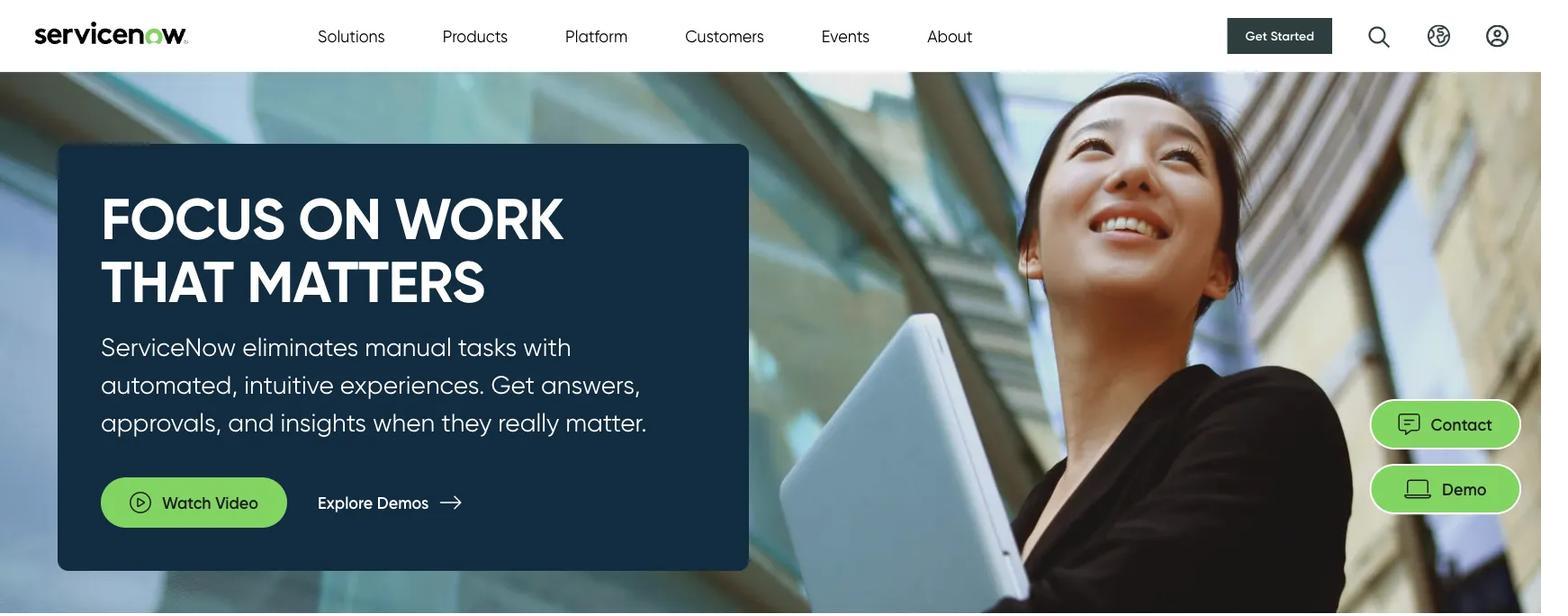 Task type: locate. For each thing, give the bounding box(es) containing it.
servicenow image
[[32, 21, 190, 45]]

events button
[[822, 24, 870, 48]]

products button
[[443, 24, 508, 48]]

get
[[1246, 28, 1268, 44]]

events
[[822, 26, 870, 46]]

about button
[[927, 24, 973, 48]]

started
[[1271, 28, 1315, 44]]

get started
[[1246, 28, 1315, 44]]

platform button
[[565, 24, 628, 48]]

products
[[443, 26, 508, 46]]



Task type: vqa. For each thing, say whether or not it's contained in the screenshot.
left article
no



Task type: describe. For each thing, give the bounding box(es) containing it.
solutions
[[318, 26, 385, 46]]

customers button
[[685, 24, 764, 48]]

get started link
[[1228, 18, 1333, 54]]

about
[[927, 26, 973, 46]]

go to servicenow account image
[[1486, 25, 1509, 47]]

solutions button
[[318, 24, 385, 48]]

platform
[[565, 26, 628, 46]]

customers
[[685, 26, 764, 46]]



